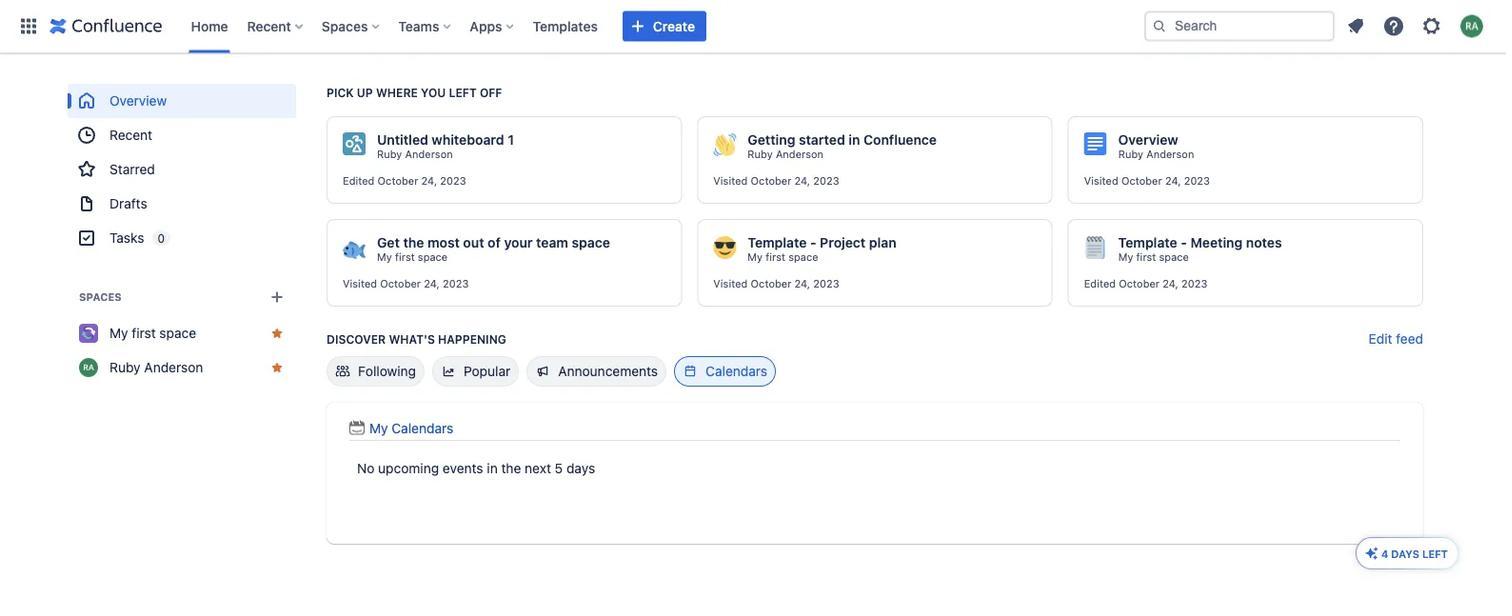 Task type: locate. For each thing, give the bounding box(es) containing it.
visited october 24, 2023 down get
[[343, 278, 469, 290]]

unstar this space image
[[270, 326, 285, 341], [270, 360, 285, 375]]

2 horizontal spatial ruby anderson
[[1119, 148, 1195, 160]]

24, for template - meeting notes
[[1163, 278, 1179, 290]]

overview
[[110, 93, 167, 109], [1119, 132, 1179, 148]]

my
[[377, 251, 392, 263], [748, 251, 763, 263], [1119, 251, 1134, 263], [110, 325, 128, 341], [370, 420, 388, 436]]

:notepad_spiral: image
[[1084, 236, 1107, 259]]

2023 for untitled whiteboard 1
[[440, 175, 466, 187]]

2023 down most on the top left of page
[[443, 278, 469, 290]]

template right :notepad_spiral: image
[[1119, 235, 1178, 250]]

:fish: image
[[343, 236, 366, 259]]

visited october 24, 2023
[[714, 175, 840, 187], [1084, 175, 1210, 187], [343, 278, 469, 290], [714, 278, 840, 290]]

2023 down getting started in confluence ruby anderson
[[814, 175, 840, 187]]

overview inside group
[[110, 93, 167, 109]]

tasks
[[110, 230, 144, 246]]

drafts link
[[68, 187, 296, 221]]

notification icon image
[[1345, 15, 1368, 38]]

started
[[799, 132, 845, 148]]

space
[[572, 235, 610, 250], [418, 251, 448, 263], [789, 251, 818, 263], [1159, 251, 1189, 263], [159, 325, 196, 341]]

spaces up pick
[[322, 18, 368, 34]]

1 horizontal spatial in
[[849, 132, 860, 148]]

edited up :fish: image
[[343, 175, 375, 187]]

teams button
[[393, 11, 458, 41]]

plan
[[869, 235, 897, 250]]

recent button
[[241, 11, 310, 41]]

edited
[[343, 175, 375, 187], [1084, 278, 1116, 290]]

confluence image
[[50, 15, 162, 38], [50, 15, 162, 38]]

template right :sunglasses: icon
[[748, 235, 807, 250]]

what's
[[389, 332, 435, 346]]

0 horizontal spatial overview
[[110, 93, 167, 109]]

your
[[504, 235, 533, 250]]

0 horizontal spatial template
[[748, 235, 807, 250]]

0 horizontal spatial ruby anderson
[[110, 360, 203, 375]]

october for get the most out of your team space
[[380, 278, 421, 290]]

24, down the template - project plan
[[795, 278, 811, 290]]

1 - from the left
[[810, 235, 817, 250]]

- left project
[[810, 235, 817, 250]]

the left the next at bottom left
[[501, 460, 521, 476]]

2 unstar this space image from the top
[[270, 360, 285, 375]]

upcoming
[[378, 460, 439, 476]]

1 horizontal spatial template
[[1119, 235, 1178, 250]]

visited for template - project plan
[[714, 278, 748, 290]]

2023 up template - meeting notes on the top of the page
[[1184, 175, 1210, 187]]

1 unstar this space image from the top
[[270, 326, 285, 341]]

1 vertical spatial unstar this space image
[[270, 360, 285, 375]]

2 - from the left
[[1181, 235, 1187, 250]]

october down getting
[[751, 175, 792, 187]]

unstar this space image for my first space
[[270, 326, 285, 341]]

24, down untitled whiteboard 1
[[421, 175, 437, 187]]

template
[[748, 235, 807, 250], [1119, 235, 1178, 250]]

home link
[[185, 11, 234, 41]]

get
[[377, 235, 400, 250]]

2023
[[440, 175, 466, 187], [814, 175, 840, 187], [1184, 175, 1210, 187], [443, 278, 469, 290], [814, 278, 840, 290], [1182, 278, 1208, 290]]

:notepad_spiral: image
[[1084, 236, 1107, 259]]

calendars
[[706, 363, 768, 379], [392, 420, 454, 436]]

recent
[[247, 18, 291, 34], [110, 127, 152, 143]]

2023 for overview
[[1184, 175, 1210, 187]]

0 vertical spatial calendars
[[706, 363, 768, 379]]

1 vertical spatial edited october 24, 2023
[[1084, 278, 1208, 290]]

2 template from the left
[[1119, 235, 1178, 250]]

my first space
[[377, 251, 448, 263], [748, 251, 818, 263], [1119, 251, 1189, 263], [110, 325, 196, 341]]

1 vertical spatial edited
[[1084, 278, 1116, 290]]

:sunglasses: image
[[714, 236, 736, 259]]

you
[[421, 86, 446, 99]]

:fish: image
[[343, 236, 366, 259]]

recent inside popup button
[[247, 18, 291, 34]]

first for get the most out of your team space
[[395, 251, 415, 263]]

visited down :fish: icon
[[343, 278, 377, 290]]

create a space image
[[266, 286, 289, 309]]

1 vertical spatial overview
[[1119, 132, 1179, 148]]

starred link
[[68, 152, 296, 187]]

0 horizontal spatial spaces
[[79, 291, 122, 303]]

my first space for project
[[748, 251, 818, 263]]

0 horizontal spatial edited
[[343, 175, 375, 187]]

up
[[357, 86, 373, 99]]

in right events
[[487, 460, 498, 476]]

announcements button
[[527, 356, 667, 387]]

banner
[[0, 0, 1507, 53]]

2023 for template - project plan
[[814, 278, 840, 290]]

template for template - meeting notes
[[1119, 235, 1178, 250]]

following button
[[327, 356, 425, 387]]

banner containing home
[[0, 0, 1507, 53]]

team
[[536, 235, 569, 250]]

next
[[525, 460, 551, 476]]

my first space link for project
[[748, 250, 818, 264]]

visited
[[714, 175, 748, 187], [1084, 175, 1119, 187], [343, 278, 377, 290], [714, 278, 748, 290]]

0 vertical spatial edited october 24, 2023
[[343, 175, 466, 187]]

24, for template - project plan
[[795, 278, 811, 290]]

edited down :notepad_spiral: icon
[[1084, 278, 1116, 290]]

visited for get the most out of your team space
[[343, 278, 377, 290]]

visited october 24, 2023 up template - meeting notes on the top of the page
[[1084, 175, 1210, 187]]

in
[[849, 132, 860, 148], [487, 460, 498, 476]]

confluence
[[864, 132, 937, 148]]

anderson
[[405, 148, 453, 160], [776, 148, 824, 160], [1147, 148, 1195, 160], [144, 360, 203, 375]]

notes
[[1246, 235, 1282, 250]]

help icon image
[[1383, 15, 1406, 38]]

calendars button
[[674, 356, 776, 387]]

october down the template - project plan
[[751, 278, 792, 290]]

october down get
[[380, 278, 421, 290]]

0 vertical spatial spaces
[[322, 18, 368, 34]]

apps
[[470, 18, 502, 34]]

left
[[449, 86, 477, 99]]

1 vertical spatial in
[[487, 460, 498, 476]]

my first space link for most
[[377, 250, 448, 264]]

visited down :sunglasses: image
[[714, 278, 748, 290]]

space for template - project plan
[[789, 251, 818, 263]]

:wave: image
[[714, 133, 736, 156]]

- left meeting
[[1181, 235, 1187, 250]]

0 horizontal spatial the
[[403, 235, 424, 250]]

my for get the most out of your team space
[[377, 251, 392, 263]]

1 horizontal spatial ruby anderson
[[377, 148, 453, 160]]

1
[[508, 132, 514, 148]]

1 template from the left
[[748, 235, 807, 250]]

edited october 24, 2023 down :notepad_spiral: icon
[[1084, 278, 1208, 290]]

october down template - meeting notes on the top of the page
[[1119, 278, 1160, 290]]

pick up where you left off
[[327, 86, 502, 99]]

premium icon image
[[1365, 546, 1380, 561]]

0 vertical spatial edited
[[343, 175, 375, 187]]

the
[[403, 235, 424, 250], [501, 460, 521, 476]]

my first space link
[[377, 250, 448, 264], [748, 250, 818, 264], [1119, 250, 1189, 264], [68, 316, 296, 350]]

0
[[158, 231, 165, 245]]

edited october 24, 2023 down untitled
[[343, 175, 466, 187]]

template - project plan
[[748, 235, 897, 250]]

visited october 24, 2023 down the template - project plan
[[714, 278, 840, 290]]

spaces down tasks
[[79, 291, 122, 303]]

2023 down untitled whiteboard 1
[[440, 175, 466, 187]]

october
[[378, 175, 418, 187], [751, 175, 792, 187], [1122, 175, 1163, 187], [380, 278, 421, 290], [751, 278, 792, 290], [1119, 278, 1160, 290]]

0 horizontal spatial edited october 24, 2023
[[343, 175, 466, 187]]

unstar this space image for ruby anderson
[[270, 360, 285, 375]]

first
[[395, 251, 415, 263], [766, 251, 786, 263], [1137, 251, 1156, 263], [132, 325, 156, 341]]

4
[[1382, 548, 1389, 560]]

my for template - meeting notes
[[1119, 251, 1134, 263]]

1 horizontal spatial edited october 24, 2023
[[1084, 278, 1208, 290]]

0 vertical spatial in
[[849, 132, 860, 148]]

my calendars
[[370, 420, 454, 436]]

recent right home
[[247, 18, 291, 34]]

following
[[358, 363, 416, 379]]

- for meeting
[[1181, 235, 1187, 250]]

1 horizontal spatial calendars
[[706, 363, 768, 379]]

0 horizontal spatial -
[[810, 235, 817, 250]]

apps button
[[464, 11, 521, 41]]

ruby anderson for untitled whiteboard 1
[[377, 148, 453, 160]]

october up template - meeting notes on the top of the page
[[1122, 175, 1163, 187]]

2023 down template - meeting notes on the top of the page
[[1182, 278, 1208, 290]]

pick
[[327, 86, 354, 99]]

edit feed
[[1369, 331, 1424, 347]]

1 horizontal spatial spaces
[[322, 18, 368, 34]]

ruby anderson link
[[377, 148, 453, 161], [748, 148, 824, 161], [1119, 148, 1195, 161], [68, 350, 296, 385]]

popular button
[[432, 356, 519, 387]]

1 horizontal spatial edited
[[1084, 278, 1116, 290]]

0 vertical spatial overview
[[110, 93, 167, 109]]

recent up starred
[[110, 127, 152, 143]]

0 horizontal spatial in
[[487, 460, 498, 476]]

first for template - project plan
[[766, 251, 786, 263]]

group
[[68, 84, 296, 255]]

24, for untitled whiteboard 1
[[421, 175, 437, 187]]

0 vertical spatial unstar this space image
[[270, 326, 285, 341]]

1 horizontal spatial recent
[[247, 18, 291, 34]]

24, up template - meeting notes on the top of the page
[[1166, 175, 1181, 187]]

visited up :notepad_spiral: icon
[[1084, 175, 1119, 187]]

left
[[1423, 548, 1448, 560]]

in right started
[[849, 132, 860, 148]]

october for template - meeting notes
[[1119, 278, 1160, 290]]

24,
[[421, 175, 437, 187], [795, 175, 811, 187], [1166, 175, 1181, 187], [424, 278, 440, 290], [795, 278, 811, 290], [1163, 278, 1179, 290]]

1 vertical spatial recent
[[110, 127, 152, 143]]

get the most out of your team space
[[377, 235, 610, 250]]

spaces inside popup button
[[322, 18, 368, 34]]

0 horizontal spatial calendars
[[392, 420, 454, 436]]

spaces
[[322, 18, 368, 34], [79, 291, 122, 303]]

the right get
[[403, 235, 424, 250]]

space for get the most out of your team space
[[418, 251, 448, 263]]

ruby
[[377, 148, 402, 160], [748, 148, 773, 160], [1119, 148, 1144, 160], [110, 360, 141, 375]]

untitled
[[377, 132, 428, 148]]

0 vertical spatial the
[[403, 235, 424, 250]]

2023 down the template - project plan
[[814, 278, 840, 290]]

24, down most on the top left of page
[[424, 278, 440, 290]]

ruby anderson
[[377, 148, 453, 160], [1119, 148, 1195, 160], [110, 360, 203, 375]]

0 vertical spatial recent
[[247, 18, 291, 34]]

1 vertical spatial the
[[501, 460, 521, 476]]

1 horizontal spatial -
[[1181, 235, 1187, 250]]

feed
[[1396, 331, 1424, 347]]

october down untitled
[[378, 175, 418, 187]]

edited october 24, 2023
[[343, 175, 466, 187], [1084, 278, 1208, 290]]

-
[[810, 235, 817, 250], [1181, 235, 1187, 250]]

1 horizontal spatial the
[[501, 460, 521, 476]]

24, down template - meeting notes on the top of the page
[[1163, 278, 1179, 290]]

settings icon image
[[1421, 15, 1444, 38]]

2023 for get the most out of your team space
[[443, 278, 469, 290]]

0 horizontal spatial recent
[[110, 127, 152, 143]]

my calendars link
[[350, 420, 454, 436]]



Task type: vqa. For each thing, say whether or not it's contained in the screenshot.
plan
yes



Task type: describe. For each thing, give the bounding box(es) containing it.
anderson inside getting started in confluence ruby anderson
[[776, 148, 824, 160]]

visited october 24, 2023 for get the most out of your team space
[[343, 278, 469, 290]]

project
[[820, 235, 866, 250]]

calendars inside button
[[706, 363, 768, 379]]

in inside getting started in confluence ruby anderson
[[849, 132, 860, 148]]

off
[[480, 86, 502, 99]]

edited for template - meeting notes
[[1084, 278, 1116, 290]]

edit feed button
[[1369, 330, 1424, 349]]

search image
[[1152, 19, 1168, 34]]

4 days left button
[[1357, 538, 1458, 569]]

:sunglasses: image
[[714, 236, 736, 259]]

your profile and preferences image
[[1461, 15, 1484, 38]]

my for template - project plan
[[748, 251, 763, 263]]

most
[[428, 235, 460, 250]]

group containing overview
[[68, 84, 296, 255]]

1 vertical spatial calendars
[[392, 420, 454, 436]]

Search field
[[1145, 11, 1335, 41]]

days
[[567, 460, 595, 476]]

24, for overview
[[1166, 175, 1181, 187]]

edited october 24, 2023 for template
[[1084, 278, 1208, 290]]

meeting
[[1191, 235, 1243, 250]]

create
[[653, 18, 695, 34]]

events
[[443, 460, 483, 476]]

- for project
[[810, 235, 817, 250]]

happening
[[438, 332, 506, 346]]

recent link
[[68, 118, 296, 152]]

edit
[[1369, 331, 1393, 347]]

appswitcher icon image
[[17, 15, 40, 38]]

home
[[191, 18, 228, 34]]

:wave: image
[[714, 133, 736, 156]]

ruby inside getting started in confluence ruby anderson
[[748, 148, 773, 160]]

edited october 24, 2023 for untitled
[[343, 175, 466, 187]]

my first space for meeting
[[1119, 251, 1189, 263]]

create button
[[623, 11, 707, 41]]

days
[[1392, 548, 1420, 560]]

24, down started
[[795, 175, 811, 187]]

out
[[463, 235, 484, 250]]

template for template - project plan
[[748, 235, 807, 250]]

2023 for template - meeting notes
[[1182, 278, 1208, 290]]

october for template - project plan
[[751, 278, 792, 290]]

drafts
[[110, 196, 147, 211]]

4 days left
[[1382, 548, 1448, 560]]

spaces button
[[316, 11, 387, 41]]

of
[[488, 235, 501, 250]]

1 horizontal spatial overview
[[1119, 132, 1179, 148]]

whiteboard
[[432, 132, 504, 148]]

where
[[376, 86, 418, 99]]

my first space link for meeting
[[1119, 250, 1189, 264]]

templates link
[[527, 11, 604, 41]]

no upcoming events in the next 5 days
[[357, 460, 595, 476]]

discover what's happening
[[327, 332, 506, 346]]

popular
[[464, 363, 511, 379]]

october for untitled whiteboard 1
[[378, 175, 418, 187]]

1 vertical spatial spaces
[[79, 291, 122, 303]]

first for template - meeting notes
[[1137, 251, 1156, 263]]

untitled whiteboard 1
[[377, 132, 514, 148]]

visited for overview
[[1084, 175, 1119, 187]]

visited down :wave: image
[[714, 175, 748, 187]]

space for template - meeting notes
[[1159, 251, 1189, 263]]

24, for get the most out of your team space
[[424, 278, 440, 290]]

overview link
[[68, 84, 296, 118]]

visited october 24, 2023 for template - project plan
[[714, 278, 840, 290]]

recent inside "link"
[[110, 127, 152, 143]]

global element
[[11, 0, 1141, 53]]

discover
[[327, 332, 386, 346]]

edited for untitled whiteboard 1
[[343, 175, 375, 187]]

no
[[357, 460, 375, 476]]

getting started in confluence ruby anderson
[[748, 132, 937, 160]]

5
[[555, 460, 563, 476]]

template - meeting notes
[[1119, 235, 1282, 250]]

teams
[[398, 18, 439, 34]]

starred
[[110, 161, 155, 177]]

visited october 24, 2023 for overview
[[1084, 175, 1210, 187]]

ruby anderson for overview
[[1119, 148, 1195, 160]]

getting
[[748, 132, 796, 148]]

announcements
[[558, 363, 658, 379]]

visited october 24, 2023 down getting
[[714, 175, 840, 187]]

my first space for most
[[377, 251, 448, 263]]

templates
[[533, 18, 598, 34]]

october for overview
[[1122, 175, 1163, 187]]



